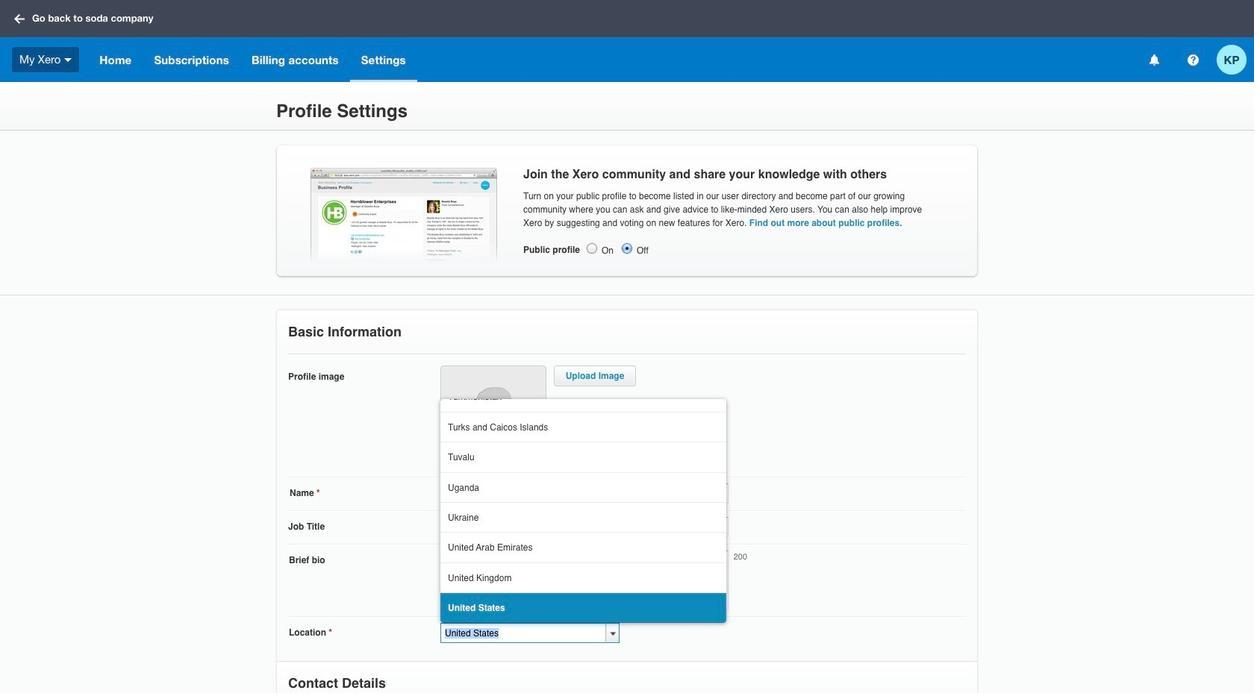 Task type: locate. For each thing, give the bounding box(es) containing it.
0 horizontal spatial svg image
[[14, 14, 25, 24]]

None button
[[586, 242, 599, 255], [621, 242, 634, 255], [586, 242, 599, 255], [621, 242, 634, 255]]

svg image
[[1188, 54, 1199, 65], [64, 58, 72, 62]]

svg image
[[14, 14, 25, 24], [1150, 54, 1160, 65]]

None text field
[[441, 518, 729, 538], [441, 551, 729, 611], [441, 518, 729, 538], [441, 551, 729, 611]]

1 vertical spatial svg image
[[1150, 54, 1160, 65]]

Last text field
[[586, 484, 729, 504]]

banner
[[0, 0, 1255, 82]]

1 horizontal spatial svg image
[[1150, 54, 1160, 65]]

0 horizontal spatial svg image
[[64, 58, 72, 62]]

None text field
[[441, 624, 607, 644]]



Task type: vqa. For each thing, say whether or not it's contained in the screenshot.
bottom svg image
yes



Task type: describe. For each thing, give the bounding box(es) containing it.
First text field
[[441, 484, 583, 504]]

0 vertical spatial svg image
[[14, 14, 25, 24]]

1 horizontal spatial svg image
[[1188, 54, 1199, 65]]



